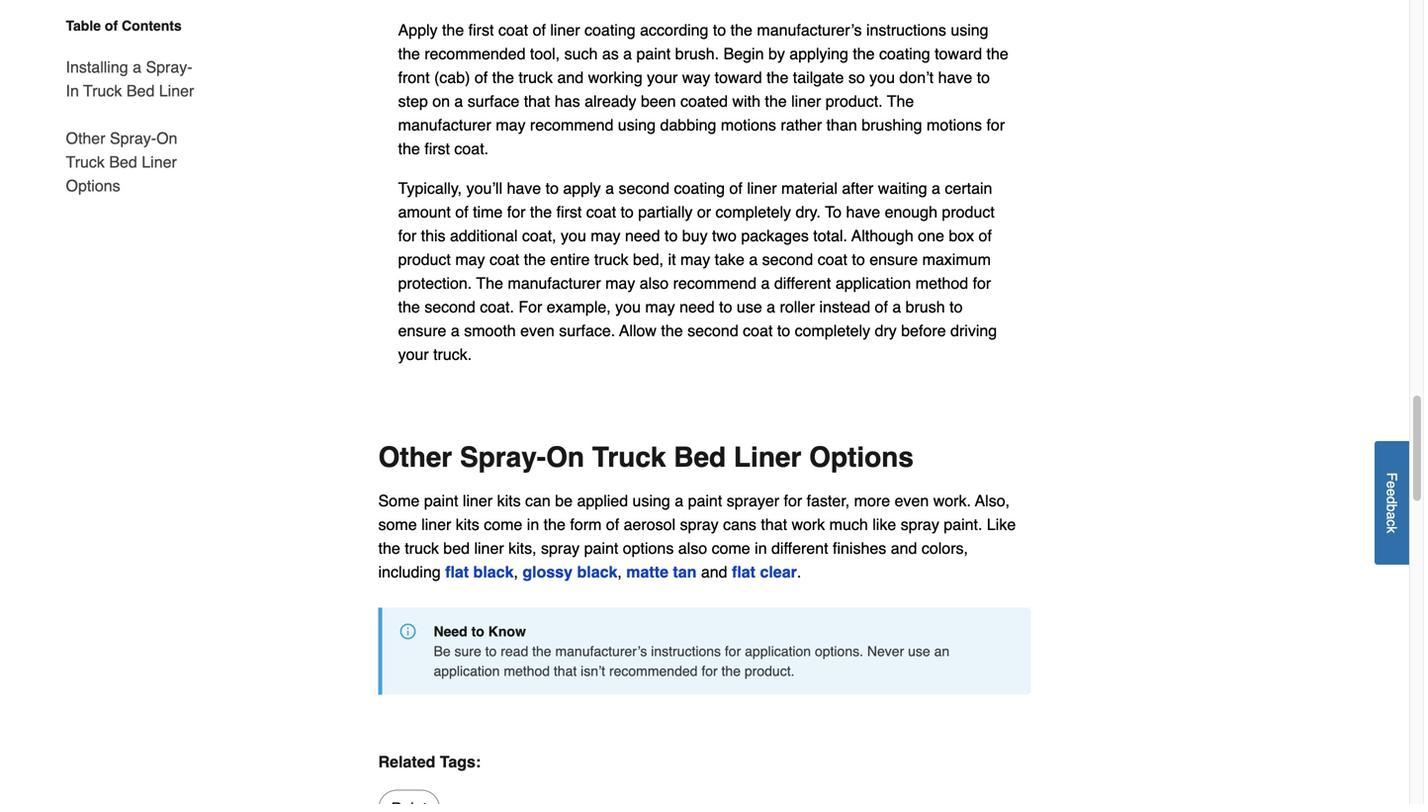 Task type: locate. For each thing, give the bounding box(es) containing it.
on down installing a spray- in truck bed liner link
[[156, 129, 178, 147]]

0 horizontal spatial other spray-on truck bed liner options
[[66, 129, 178, 195]]

0 vertical spatial ensure
[[870, 250, 918, 269]]

related
[[378, 753, 436, 771]]

cans
[[723, 516, 757, 534]]

1 vertical spatial other spray-on truck bed liner options
[[378, 442, 914, 474]]

2 horizontal spatial truck
[[595, 250, 629, 269]]

0 vertical spatial product.
[[826, 92, 883, 110]]

0 vertical spatial in
[[527, 516, 539, 534]]

may down apply
[[591, 227, 621, 245]]

never
[[868, 644, 905, 660]]

that left has
[[524, 92, 551, 110]]

other spray-on truck bed liner options
[[66, 129, 178, 195], [378, 442, 914, 474]]

a inside some paint liner kits can be applied using a paint sprayer for faster, more even work. also, some liner kits come in the form of aerosol spray cans that work much like spray paint. like the truck bed liner kits, spray paint options also come in different finishes and colors, including
[[675, 492, 684, 510]]

need up bed,
[[625, 227, 661, 245]]

0 vertical spatial product
[[942, 203, 995, 221]]

of up two
[[730, 179, 743, 198]]

recommended right 'isn't'
[[609, 664, 698, 679]]

of left time
[[455, 203, 469, 221]]

other spray-on truck bed liner options down installing a spray- in truck bed liner link
[[66, 129, 178, 195]]

manufacturer's up applying on the top right of the page
[[757, 21, 862, 39]]

2 horizontal spatial you
[[870, 68, 895, 87]]

working
[[588, 68, 643, 87]]

1 vertical spatial in
[[755, 539, 767, 558]]

bed,
[[633, 250, 664, 269]]

1 horizontal spatial coating
[[674, 179, 725, 198]]

first down apply
[[557, 203, 582, 221]]

you'll
[[467, 179, 503, 198]]

other down "in"
[[66, 129, 105, 147]]

flat left clear
[[732, 563, 756, 581]]

kits up bed
[[456, 516, 480, 534]]

1 horizontal spatial truck
[[519, 68, 553, 87]]

1 horizontal spatial toward
[[935, 45, 983, 63]]

2 horizontal spatial application
[[836, 274, 912, 293]]

spray- up can
[[460, 442, 546, 474]]

0 horizontal spatial truck
[[405, 539, 439, 558]]

0 vertical spatial options
[[66, 177, 120, 195]]

2 vertical spatial that
[[554, 664, 577, 679]]

although
[[852, 227, 914, 245]]

flat black link
[[445, 563, 514, 581]]

black down form
[[577, 563, 618, 581]]

spray- inside installing a spray- in truck bed liner
[[146, 58, 193, 76]]

product.
[[826, 92, 883, 110], [745, 664, 795, 679]]

1 vertical spatial liner
[[142, 153, 177, 171]]

1 , from the left
[[514, 563, 518, 581]]

2 horizontal spatial coating
[[880, 45, 931, 63]]

options inside other spray-on truck bed liner options
[[66, 177, 120, 195]]

you right so
[[870, 68, 895, 87]]

a up truck.
[[451, 322, 460, 340]]

1 vertical spatial completely
[[795, 322, 871, 340]]

dabbing
[[660, 116, 717, 134]]

recommend down take
[[673, 274, 757, 293]]

and up has
[[558, 68, 584, 87]]

even down for
[[521, 322, 555, 340]]

to left apply
[[546, 179, 559, 198]]

truck down tool, at the left top
[[519, 68, 553, 87]]

for inside apply the first coat of liner coating according to the manufacturer's instructions using the recommended tool, such as a paint brush. begin by applying the coating toward the front (cab) of the truck and working your way toward the tailgate so you don't have to step on a surface that has already been coated with the liner product. the manufacturer may recommend using dabbing motions rather than brushing motions for the first coat.
[[987, 116, 1005, 134]]

spray up colors,
[[901, 516, 940, 534]]

for inside some paint liner kits can be applied using a paint sprayer for faster, more even work. also, some liner kits come in the form of aerosol spray cans that work much like spray paint. like the truck bed liner kits, spray paint options also come in different finishes and colors, including
[[784, 492, 803, 510]]

to down take
[[719, 298, 733, 316]]

d
[[1385, 496, 1401, 504]]

1 horizontal spatial you
[[616, 298, 641, 316]]

use
[[737, 298, 763, 316], [908, 644, 931, 660]]

example,
[[547, 298, 611, 316]]

bed inside other spray-on truck bed liner options
[[109, 153, 137, 171]]

0 horizontal spatial toward
[[715, 68, 763, 87]]

with
[[733, 92, 761, 110]]

matte
[[627, 563, 669, 581]]

ensure
[[870, 250, 918, 269], [398, 322, 447, 340]]

0 horizontal spatial motions
[[721, 116, 777, 134]]

and right tan
[[701, 563, 728, 581]]

other spray-on truck bed liner options inside table of contents element
[[66, 129, 178, 195]]

certain
[[945, 179, 993, 198]]

1 vertical spatial coating
[[880, 45, 931, 63]]

options down "in"
[[66, 177, 120, 195]]

need
[[434, 624, 468, 640]]

0 vertical spatial using
[[951, 21, 989, 39]]

bed down installing on the left top of page
[[127, 82, 155, 100]]

recommended
[[425, 45, 526, 63], [609, 664, 698, 679]]

or
[[697, 203, 712, 221]]

2 vertical spatial application
[[434, 664, 500, 679]]

2 vertical spatial coating
[[674, 179, 725, 198]]

1 vertical spatial recommended
[[609, 664, 698, 679]]

use inside typically, you'll have to apply a second coating of liner material after waiting a certain amount of time for the first coat to partially or completely dry. to have enough product for this additional coat, you may need to buy two packages total. although one box of product may coat the entire truck bed, it may take a second coat to ensure maximum protection. the manufacturer may also recommend a different application method for the second coat. for example, you may need to use a roller instead of a brush to ensure a smooth even surface. allow the second coat to completely dry before driving your truck.
[[737, 298, 763, 316]]

manufacturer's up 'isn't'
[[556, 644, 647, 660]]

e up d
[[1385, 481, 1401, 489]]

1 vertical spatial truck
[[66, 153, 105, 171]]

1 horizontal spatial motions
[[927, 116, 983, 134]]

2 horizontal spatial first
[[557, 203, 582, 221]]

bed
[[127, 82, 155, 100], [109, 153, 137, 171], [674, 442, 726, 474]]

according
[[640, 21, 709, 39]]

0 vertical spatial your
[[647, 68, 678, 87]]

2 horizontal spatial that
[[761, 516, 788, 534]]

manufacturer's inside apply the first coat of liner coating according to the manufacturer's instructions using the recommended tool, such as a paint brush. begin by applying the coating toward the front (cab) of the truck and working your way toward the tailgate so you don't have to step on a surface that has already been coated with the liner product. the manufacturer may recommend using dabbing motions rather than brushing motions for the first coat.
[[757, 21, 862, 39]]

, down kits, on the left bottom
[[514, 563, 518, 581]]

kits left can
[[497, 492, 521, 510]]

1 horizontal spatial manufacturer's
[[757, 21, 862, 39]]

even
[[521, 322, 555, 340], [895, 492, 929, 510]]

0 vertical spatial also
[[640, 274, 669, 293]]

0 horizontal spatial instructions
[[651, 644, 721, 660]]

truck up including
[[405, 539, 439, 558]]

1 horizontal spatial even
[[895, 492, 929, 510]]

.
[[797, 563, 802, 581]]

spray left cans in the bottom right of the page
[[680, 516, 719, 534]]

truck down "in"
[[66, 153, 105, 171]]

paint
[[637, 45, 671, 63], [424, 492, 459, 510], [688, 492, 723, 510], [584, 539, 619, 558]]

1 flat from the left
[[445, 563, 469, 581]]

it
[[668, 250, 676, 269]]

1 vertical spatial product
[[398, 250, 451, 269]]

coating up as at top left
[[585, 21, 636, 39]]

1 horizontal spatial method
[[916, 274, 969, 293]]

0 horizontal spatial other
[[66, 129, 105, 147]]

1 vertical spatial ensure
[[398, 322, 447, 340]]

liner inside typically, you'll have to apply a second coating of liner material after waiting a certain amount of time for the first coat to partially or completely dry. to have enough product for this additional coat, you may need to buy two packages total. although one box of product may coat the entire truck bed, it may take a second coat to ensure maximum protection. the manufacturer may also recommend a different application method for the second coat. for example, you may need to use a roller instead of a brush to ensure a smooth even surface. allow the second coat to completely dry before driving your truck.
[[747, 179, 777, 198]]

application left 'options.'
[[745, 644, 811, 660]]

0 horizontal spatial on
[[156, 129, 178, 147]]

flat
[[445, 563, 469, 581], [732, 563, 756, 581]]

0 horizontal spatial recommend
[[530, 116, 614, 134]]

maximum
[[923, 250, 991, 269]]

partially
[[638, 203, 693, 221]]

second up partially
[[619, 179, 670, 198]]

1 horizontal spatial other spray-on truck bed liner options
[[378, 442, 914, 474]]

surface
[[468, 92, 520, 110]]

1 vertical spatial other
[[378, 442, 452, 474]]

0 horizontal spatial application
[[434, 664, 500, 679]]

spray up glossy black link
[[541, 539, 580, 558]]

coat. inside typically, you'll have to apply a second coating of liner material after waiting a certain amount of time for the first coat to partially or completely dry. to have enough product for this additional coat, you may need to buy two packages total. although one box of product may coat the entire truck bed, it may take a second coat to ensure maximum protection. the manufacturer may also recommend a different application method for the second coat. for example, you may need to use a roller instead of a brush to ensure a smooth even surface. allow the second coat to completely dry before driving your truck.
[[480, 298, 514, 316]]

0 vertical spatial spray-
[[146, 58, 193, 76]]

come
[[484, 516, 523, 534], [712, 539, 751, 558]]

completely
[[716, 203, 792, 221], [795, 322, 871, 340]]

1 horizontal spatial black
[[577, 563, 618, 581]]

1 horizontal spatial have
[[846, 203, 881, 221]]

1 horizontal spatial ,
[[618, 563, 622, 581]]

front
[[398, 68, 430, 87]]

to right sure
[[485, 644, 497, 660]]

0 horizontal spatial ,
[[514, 563, 518, 581]]

ensure down although
[[870, 250, 918, 269]]

may down surface
[[496, 116, 526, 134]]

application
[[836, 274, 912, 293], [745, 644, 811, 660], [434, 664, 500, 679]]

1 horizontal spatial manufacturer
[[508, 274, 601, 293]]

contents
[[122, 18, 182, 34]]

have right the you'll
[[507, 179, 541, 198]]

0 vertical spatial completely
[[716, 203, 792, 221]]

, left matte
[[618, 563, 622, 581]]

truck inside other spray-on truck bed liner options
[[66, 153, 105, 171]]

product down this
[[398, 250, 451, 269]]

1 horizontal spatial in
[[755, 539, 767, 558]]

of right table
[[105, 18, 118, 34]]

other up the some
[[378, 442, 452, 474]]

come up kits, on the left bottom
[[484, 516, 523, 534]]

come down cans in the bottom right of the page
[[712, 539, 751, 558]]

1 horizontal spatial product.
[[826, 92, 883, 110]]

to down although
[[852, 250, 866, 269]]

to down roller
[[778, 322, 791, 340]]

first up (cab)
[[469, 21, 494, 39]]

truck inside some paint liner kits can be applied using a paint sprayer for faster, more even work. also, some liner kits come in the form of aerosol spray cans that work much like spray paint. like the truck bed liner kits, spray paint options also come in different finishes and colors, including
[[405, 539, 439, 558]]

coated
[[681, 92, 728, 110]]

to right don't on the top right of page
[[977, 68, 991, 87]]

(cab)
[[434, 68, 470, 87]]

sure
[[455, 644, 482, 660]]

motions down don't on the top right of page
[[927, 116, 983, 134]]

ensure up truck.
[[398, 322, 447, 340]]

flat down bed
[[445, 563, 469, 581]]

coat up surface
[[499, 21, 528, 39]]

protection.
[[398, 274, 472, 293]]

a up the k
[[1385, 512, 1401, 520]]

motions down the with
[[721, 116, 777, 134]]

2 horizontal spatial have
[[939, 68, 973, 87]]

liner inside installing a spray- in truck bed liner
[[159, 82, 194, 100]]

paint right the some
[[424, 492, 459, 510]]

1 horizontal spatial that
[[554, 664, 577, 679]]

that left 'isn't'
[[554, 664, 577, 679]]

a right as at top left
[[624, 45, 632, 63]]

your inside typically, you'll have to apply a second coating of liner material after waiting a certain amount of time for the first coat to partially or completely dry. to have enough product for this additional coat, you may need to buy two packages total. although one box of product may coat the entire truck bed, it may take a second coat to ensure maximum protection. the manufacturer may also recommend a different application method for the second coat. for example, you may need to use a roller instead of a brush to ensure a smooth even surface. allow the second coat to completely dry before driving your truck.
[[398, 345, 429, 364]]

also down bed,
[[640, 274, 669, 293]]

1 vertical spatial kits
[[456, 516, 480, 534]]

1 vertical spatial first
[[425, 140, 450, 158]]

completely down instead
[[795, 322, 871, 340]]

the inside typically, you'll have to apply a second coating of liner material after waiting a certain amount of time for the first coat to partially or completely dry. to have enough product for this additional coat, you may need to buy two packages total. although one box of product may coat the entire truck bed, it may take a second coat to ensure maximum protection. the manufacturer may also recommend a different application method for the second coat. for example, you may need to use a roller instead of a brush to ensure a smooth even surface. allow the second coat to completely dry before driving your truck.
[[476, 274, 504, 293]]

applied
[[577, 492, 628, 510]]

have
[[939, 68, 973, 87], [507, 179, 541, 198], [846, 203, 881, 221]]

1 horizontal spatial recommend
[[673, 274, 757, 293]]

other spray-on truck bed liner options up applied
[[378, 442, 914, 474]]

product. inside need to know be sure to read the manufacturer's instructions for application options. never use an application method that isn't recommended for the product.
[[745, 664, 795, 679]]

typically, you'll have to apply a second coating of liner material after waiting a certain amount of time for the first coat to partially or completely dry. to have enough product for this additional coat, you may need to buy two packages total. although one box of product may coat the entire truck bed, it may take a second coat to ensure maximum protection. the manufacturer may also recommend a different application method for the second coat. for example, you may need to use a roller instead of a brush to ensure a smooth even surface. allow the second coat to completely dry before driving your truck.
[[398, 179, 998, 364]]

coating
[[585, 21, 636, 39], [880, 45, 931, 63], [674, 179, 725, 198]]

1 vertical spatial even
[[895, 492, 929, 510]]

1 horizontal spatial flat
[[732, 563, 756, 581]]

tan
[[673, 563, 697, 581]]

2 e from the top
[[1385, 489, 1401, 496]]

have down "after"
[[846, 203, 881, 221]]

0 vertical spatial use
[[737, 298, 763, 316]]

0 horizontal spatial even
[[521, 322, 555, 340]]

2 , from the left
[[618, 563, 622, 581]]

use left roller
[[737, 298, 763, 316]]

1 vertical spatial come
[[712, 539, 751, 558]]

bed down installing a spray- in truck bed liner link
[[109, 153, 137, 171]]

1 horizontal spatial use
[[908, 644, 931, 660]]

and inside some paint liner kits can be applied using a paint sprayer for faster, more even work. also, some liner kits come in the form of aerosol spray cans that work much like spray paint. like the truck bed liner kits, spray paint options also come in different finishes and colors, including
[[891, 539, 918, 558]]

1 vertical spatial that
[[761, 516, 788, 534]]

application down sure
[[434, 664, 500, 679]]

your left truck.
[[398, 345, 429, 364]]

different inside typically, you'll have to apply a second coating of liner material after waiting a certain amount of time for the first coat to partially or completely dry. to have enough product for this additional coat, you may need to buy two packages total. although one box of product may coat the entire truck bed, it may take a second coat to ensure maximum protection. the manufacturer may also recommend a different application method for the second coat. for example, you may need to use a roller instead of a brush to ensure a smooth even surface. allow the second coat to completely dry before driving your truck.
[[775, 274, 832, 293]]

also
[[640, 274, 669, 293], [679, 539, 708, 558]]

1 vertical spatial the
[[476, 274, 504, 293]]

may inside apply the first coat of liner coating according to the manufacturer's instructions using the recommended tool, such as a paint brush. begin by applying the coating toward the front (cab) of the truck and working your way toward the tailgate so you don't have to step on a surface that has already been coated with the liner product. the manufacturer may recommend using dabbing motions rather than brushing motions for the first coat.
[[496, 116, 526, 134]]

1 horizontal spatial product
[[942, 203, 995, 221]]

paint.
[[944, 516, 983, 534]]

completely up packages
[[716, 203, 792, 221]]

including
[[378, 563, 441, 581]]

0 horizontal spatial coating
[[585, 21, 636, 39]]

spray- inside other spray-on truck bed liner options
[[110, 129, 156, 147]]

that inside some paint liner kits can be applied using a paint sprayer for faster, more even work. also, some liner kits come in the form of aerosol spray cans that work much like spray paint. like the truck bed liner kits, spray paint options also come in different finishes and colors, including
[[761, 516, 788, 534]]

the inside apply the first coat of liner coating according to the manufacturer's instructions using the recommended tool, such as a paint brush. begin by applying the coating toward the front (cab) of the truck and working your way toward the tailgate so you don't have to step on a surface that has already been coated with the liner product. the manufacturer may recommend using dabbing motions rather than brushing motions for the first coat.
[[887, 92, 915, 110]]

toward
[[935, 45, 983, 63], [715, 68, 763, 87]]

second down packages
[[763, 250, 814, 269]]

some paint liner kits can be applied using a paint sprayer for faster, more even work. also, some liner kits come in the form of aerosol spray cans that work much like spray paint. like the truck bed liner kits, spray paint options also come in different finishes and colors, including
[[378, 492, 1016, 581]]

different up .
[[772, 539, 829, 558]]

installing a spray- in truck bed liner link
[[66, 44, 198, 115]]

begin
[[724, 45, 764, 63]]

can
[[525, 492, 551, 510]]

,
[[514, 563, 518, 581], [618, 563, 622, 581]]

0 horizontal spatial product.
[[745, 664, 795, 679]]

different
[[775, 274, 832, 293], [772, 539, 829, 558]]

other spray-on truck bed liner options link
[[66, 115, 198, 198]]

2 motions from the left
[[927, 116, 983, 134]]

way
[[682, 68, 711, 87]]

you up entire
[[561, 227, 587, 245]]

brush
[[906, 298, 946, 316]]

flat black , glossy black , matte tan and flat clear .
[[445, 563, 802, 581]]

options
[[623, 539, 674, 558]]

0 horizontal spatial product
[[398, 250, 451, 269]]

instructions inside need to know be sure to read the manufacturer's instructions for application options. never use an application method that isn't recommended for the product.
[[651, 644, 721, 660]]

manufacturer inside typically, you'll have to apply a second coating of liner material after waiting a certain amount of time for the first coat to partially or completely dry. to have enough product for this additional coat, you may need to buy two packages total. although one box of product may coat the entire truck bed, it may take a second coat to ensure maximum protection. the manufacturer may also recommend a different application method for the second coat. for example, you may need to use a roller instead of a brush to ensure a smooth even surface. allow the second coat to completely dry before driving your truck.
[[508, 274, 601, 293]]

2 vertical spatial and
[[701, 563, 728, 581]]

1 vertical spatial use
[[908, 644, 931, 660]]

options up more
[[810, 442, 914, 474]]

and
[[558, 68, 584, 87], [891, 539, 918, 558], [701, 563, 728, 581]]

0 vertical spatial need
[[625, 227, 661, 245]]

colors,
[[922, 539, 969, 558]]

1 vertical spatial options
[[810, 442, 914, 474]]

to up brush.
[[713, 21, 727, 39]]

the up smooth
[[476, 274, 504, 293]]

0 horizontal spatial options
[[66, 177, 120, 195]]

1 horizontal spatial ensure
[[870, 250, 918, 269]]

liner
[[159, 82, 194, 100], [142, 153, 177, 171], [734, 442, 802, 474]]

also,
[[976, 492, 1010, 510]]

of down applied
[[606, 516, 620, 534]]

form
[[570, 516, 602, 534]]

1 vertical spatial bed
[[109, 153, 137, 171]]

motions
[[721, 116, 777, 134], [927, 116, 983, 134]]

spray-
[[146, 58, 193, 76], [110, 129, 156, 147], [460, 442, 546, 474]]

some
[[378, 516, 417, 534]]

truck down installing on the left top of page
[[83, 82, 122, 100]]

0 horizontal spatial that
[[524, 92, 551, 110]]

1 horizontal spatial spray
[[680, 516, 719, 534]]

other
[[66, 129, 105, 147], [378, 442, 452, 474]]

0 horizontal spatial black
[[474, 563, 514, 581]]

even inside some paint liner kits can be applied using a paint sprayer for faster, more even work. also, some liner kits come in the form of aerosol spray cans that work much like spray paint. like the truck bed liner kits, spray paint options also come in different finishes and colors, including
[[895, 492, 929, 510]]

2 vertical spatial spray-
[[460, 442, 546, 474]]

paint down form
[[584, 539, 619, 558]]

second down take
[[688, 322, 739, 340]]

buy
[[683, 227, 708, 245]]

total.
[[814, 227, 848, 245]]

and down like
[[891, 539, 918, 558]]

0 vertical spatial toward
[[935, 45, 983, 63]]

1 vertical spatial also
[[679, 539, 708, 558]]

using inside some paint liner kits can be applied using a paint sprayer for faster, more even work. also, some liner kits come in the form of aerosol spray cans that work much like spray paint. like the truck bed liner kits, spray paint options also come in different finishes and colors, including
[[633, 492, 671, 510]]

coat down apply
[[587, 203, 616, 221]]

truck inside typically, you'll have to apply a second coating of liner material after waiting a certain amount of time for the first coat to partially or completely dry. to have enough product for this additional coat, you may need to buy two packages total. although one box of product may coat the entire truck bed, it may take a second coat to ensure maximum protection. the manufacturer may also recommend a different application method for the second coat. for example, you may need to use a roller instead of a brush to ensure a smooth even surface. allow the second coat to completely dry before driving your truck.
[[595, 250, 629, 269]]

have inside apply the first coat of liner coating according to the manufacturer's instructions using the recommended tool, such as a paint brush. begin by applying the coating toward the front (cab) of the truck and working your way toward the tailgate so you don't have to step on a surface that has already been coated with the liner product. the manufacturer may recommend using dabbing motions rather than brushing motions for the first coat.
[[939, 68, 973, 87]]

paint down according
[[637, 45, 671, 63]]

0 horizontal spatial need
[[625, 227, 661, 245]]

0 vertical spatial other spray-on truck bed liner options
[[66, 129, 178, 195]]

amount
[[398, 203, 451, 221]]

manufacturer's inside need to know be sure to read the manufacturer's instructions for application options. never use an application method that isn't recommended for the product.
[[556, 644, 647, 660]]

you inside apply the first coat of liner coating according to the manufacturer's instructions using the recommended tool, such as a paint brush. begin by applying the coating toward the front (cab) of the truck and working your way toward the tailgate so you don't have to step on a surface that has already been coated with the liner product. the manufacturer may recommend using dabbing motions rather than brushing motions for the first coat.
[[870, 68, 895, 87]]

tailgate
[[793, 68, 844, 87]]

0 horizontal spatial manufacturer's
[[556, 644, 647, 660]]

work
[[792, 516, 825, 534]]

using
[[951, 21, 989, 39], [618, 116, 656, 134], [633, 492, 671, 510]]

f e e d b a c k button
[[1375, 441, 1410, 565]]

have right don't on the top right of page
[[939, 68, 973, 87]]

manufacturer down entire
[[508, 274, 601, 293]]

one
[[918, 227, 945, 245]]

recommend down has
[[530, 116, 614, 134]]

instead
[[820, 298, 871, 316]]

that
[[524, 92, 551, 110], [761, 516, 788, 534], [554, 664, 577, 679]]



Task type: describe. For each thing, give the bounding box(es) containing it.
to left partially
[[621, 203, 634, 221]]

isn't
[[581, 664, 606, 679]]

2 flat from the left
[[732, 563, 756, 581]]

additional
[[450, 227, 518, 245]]

f
[[1385, 473, 1401, 481]]

glossy
[[523, 563, 573, 581]]

aerosol
[[624, 516, 676, 534]]

like
[[987, 516, 1016, 534]]

like
[[873, 516, 897, 534]]

brushing
[[862, 116, 923, 134]]

may up allow
[[646, 298, 675, 316]]

table of contents
[[66, 18, 182, 34]]

1 e from the top
[[1385, 481, 1401, 489]]

may right it
[[681, 250, 711, 269]]

matte tan link
[[627, 563, 697, 581]]

product. inside apply the first coat of liner coating according to the manufacturer's instructions using the recommended tool, such as a paint brush. begin by applying the coating toward the front (cab) of the truck and working your way toward the tailgate so you don't have to step on a surface that has already been coated with the liner product. the manufacturer may recommend using dabbing motions rather than brushing motions for the first coat.
[[826, 92, 883, 110]]

entire
[[551, 250, 590, 269]]

that inside need to know be sure to read the manufacturer's instructions for application options. never use an application method that isn't recommended for the product.
[[554, 664, 577, 679]]

by
[[769, 45, 785, 63]]

smooth
[[464, 322, 516, 340]]

on
[[433, 92, 450, 110]]

1 horizontal spatial kits
[[497, 492, 521, 510]]

so
[[849, 68, 866, 87]]

1 vertical spatial have
[[507, 179, 541, 198]]

sprayer
[[727, 492, 780, 510]]

1 vertical spatial using
[[618, 116, 656, 134]]

a left certain on the right top of the page
[[932, 179, 941, 198]]

application inside typically, you'll have to apply a second coating of liner material after waiting a certain amount of time for the first coat to partially or completely dry. to have enough product for this additional coat, you may need to buy two packages total. although one box of product may coat the entire truck bed, it may take a second coat to ensure maximum protection. the manufacturer may also recommend a different application method for the second coat. for example, you may need to use a roller instead of a brush to ensure a smooth even surface. allow the second coat to completely dry before driving your truck.
[[836, 274, 912, 293]]

recommend inside typically, you'll have to apply a second coating of liner material after waiting a certain amount of time for the first coat to partially or completely dry. to have enough product for this additional coat, you may need to buy two packages total. although one box of product may coat the entire truck bed, it may take a second coat to ensure maximum protection. the manufacturer may also recommend a different application method for the second coat. for example, you may need to use a roller instead of a brush to ensure a smooth even surface. allow the second coat to completely dry before driving your truck.
[[673, 274, 757, 293]]

has
[[555, 92, 580, 110]]

kits,
[[509, 539, 537, 558]]

much
[[830, 516, 869, 534]]

of up tool, at the left top
[[533, 21, 546, 39]]

a right on
[[455, 92, 463, 110]]

your inside apply the first coat of liner coating according to the manufacturer's instructions using the recommended tool, such as a paint brush. begin by applying the coating toward the front (cab) of the truck and working your way toward the tailgate so you don't have to step on a surface that has already been coated with the liner product. the manufacturer may recommend using dabbing motions rather than brushing motions for the first coat.
[[647, 68, 678, 87]]

rather
[[781, 116, 822, 134]]

work.
[[934, 492, 972, 510]]

instructions inside apply the first coat of liner coating according to the manufacturer's instructions using the recommended tool, such as a paint brush. begin by applying the coating toward the front (cab) of the truck and working your way toward the tailgate so you don't have to step on a surface that has already been coated with the liner product. the manufacturer may recommend using dabbing motions rather than brushing motions for the first coat.
[[867, 21, 947, 39]]

options.
[[815, 644, 864, 660]]

coating inside typically, you'll have to apply a second coating of liner material after waiting a certain amount of time for the first coat to partially or completely dry. to have enough product for this additional coat, you may need to buy two packages total. although one box of product may coat the entire truck bed, it may take a second coat to ensure maximum protection. the manufacturer may also recommend a different application method for the second coat. for example, you may need to use a roller instead of a brush to ensure a smooth even surface. allow the second coat to completely dry before driving your truck.
[[674, 179, 725, 198]]

typically,
[[398, 179, 462, 198]]

flat clear link
[[732, 563, 797, 581]]

a inside installing a spray- in truck bed liner
[[133, 58, 141, 76]]

1 vertical spatial need
[[680, 298, 715, 316]]

truck inside apply the first coat of liner coating according to the manufacturer's instructions using the recommended tool, such as a paint brush. begin by applying the coating toward the front (cab) of the truck and working your way toward the tailgate so you don't have to step on a surface that has already been coated with the liner product. the manufacturer may recommend using dabbing motions rather than brushing motions for the first coat.
[[519, 68, 553, 87]]

installing a spray- in truck bed liner
[[66, 58, 194, 100]]

1 motions from the left
[[721, 116, 777, 134]]

faster,
[[807, 492, 850, 510]]

may down additional
[[455, 250, 485, 269]]

of right box
[[979, 227, 992, 245]]

packages
[[741, 227, 809, 245]]

in
[[66, 82, 79, 100]]

box
[[949, 227, 975, 245]]

as
[[602, 45, 619, 63]]

material
[[782, 179, 838, 198]]

coat down take
[[743, 322, 773, 340]]

paint left sprayer
[[688, 492, 723, 510]]

second down protection.
[[425, 298, 476, 316]]

1 horizontal spatial come
[[712, 539, 751, 558]]

and inside apply the first coat of liner coating according to the manufacturer's instructions using the recommended tool, such as a paint brush. begin by applying the coating toward the front (cab) of the truck and working your way toward the tailgate so you don't have to step on a surface that has already been coated with the liner product. the manufacturer may recommend using dabbing motions rather than brushing motions for the first coat.
[[558, 68, 584, 87]]

2 black from the left
[[577, 563, 618, 581]]

a left roller
[[767, 298, 776, 316]]

0 horizontal spatial completely
[[716, 203, 792, 221]]

0 horizontal spatial in
[[527, 516, 539, 534]]

some
[[378, 492, 420, 510]]

1 vertical spatial on
[[546, 442, 585, 474]]

to up sure
[[472, 624, 485, 640]]

take
[[715, 250, 745, 269]]

a up dry
[[893, 298, 902, 316]]

may down bed,
[[606, 274, 636, 293]]

table of contents element
[[50, 16, 198, 198]]

manufacturer inside apply the first coat of liner coating according to the manufacturer's instructions using the recommended tool, such as a paint brush. begin by applying the coating toward the front (cab) of the truck and working your way toward the tailgate so you don't have to step on a surface that has already been coated with the liner product. the manufacturer may recommend using dabbing motions rather than brushing motions for the first coat.
[[398, 116, 492, 134]]

truck inside installing a spray- in truck bed liner
[[83, 82, 122, 100]]

enough
[[885, 203, 938, 221]]

2 vertical spatial have
[[846, 203, 881, 221]]

1 vertical spatial you
[[561, 227, 587, 245]]

dry
[[875, 322, 897, 340]]

0 horizontal spatial first
[[425, 140, 450, 158]]

1 black from the left
[[474, 563, 514, 581]]

other inside other spray-on truck bed liner options
[[66, 129, 105, 147]]

liner inside other spray-on truck bed liner options
[[142, 153, 177, 171]]

tool,
[[530, 45, 560, 63]]

finishes
[[833, 539, 887, 558]]

a down packages
[[761, 274, 770, 293]]

apply
[[563, 179, 601, 198]]

a right take
[[749, 250, 758, 269]]

to
[[825, 203, 842, 221]]

than
[[827, 116, 858, 134]]

use inside need to know be sure to read the manufacturer's instructions for application options. never use an application method that isn't recommended for the product.
[[908, 644, 931, 660]]

driving
[[951, 322, 998, 340]]

roller
[[780, 298, 815, 316]]

of inside some paint liner kits can be applied using a paint sprayer for faster, more even work. also, some liner kits come in the form of aerosol spray cans that work much like spray paint. like the truck bed liner kits, spray paint options also come in different finishes and colors, including
[[606, 516, 620, 534]]

of up dry
[[875, 298, 888, 316]]

0 vertical spatial come
[[484, 516, 523, 534]]

coat inside apply the first coat of liner coating according to the manufacturer's instructions using the recommended tool, such as a paint brush. begin by applying the coating toward the front (cab) of the truck and working your way toward the tailgate so you don't have to step on a surface that has already been coated with the liner product. the manufacturer may recommend using dabbing motions rather than brushing motions for the first coat.
[[499, 21, 528, 39]]

bed inside installing a spray- in truck bed liner
[[127, 82, 155, 100]]

of inside table of contents element
[[105, 18, 118, 34]]

surface.
[[559, 322, 616, 340]]

a inside button
[[1385, 512, 1401, 520]]

recommend inside apply the first coat of liner coating according to the manufacturer's instructions using the recommended tool, such as a paint brush. begin by applying the coating toward the front (cab) of the truck and working your way toward the tailgate so you don't have to step on a surface that has already been coated with the liner product. the manufacturer may recommend using dabbing motions rather than brushing motions for the first coat.
[[530, 116, 614, 134]]

coat. inside apply the first coat of liner coating according to the manufacturer's instructions using the recommended tool, such as a paint brush. begin by applying the coating toward the front (cab) of the truck and working your way toward the tailgate so you don't have to step on a surface that has already been coated with the liner product. the manufacturer may recommend using dabbing motions rather than brushing motions for the first coat.
[[455, 140, 489, 158]]

0 vertical spatial coating
[[585, 21, 636, 39]]

recommended inside apply the first coat of liner coating according to the manufacturer's instructions using the recommended tool, such as a paint brush. begin by applying the coating toward the front (cab) of the truck and working your way toward the tailgate so you don't have to step on a surface that has already been coated with the liner product. the manufacturer may recommend using dabbing motions rather than brushing motions for the first coat.
[[425, 45, 526, 63]]

also inside some paint liner kits can be applied using a paint sprayer for faster, more even work. also, some liner kits come in the form of aerosol spray cans that work much like spray paint. like the truck bed liner kits, spray paint options also come in different finishes and colors, including
[[679, 539, 708, 558]]

also inside typically, you'll have to apply a second coating of liner material after waiting a certain amount of time for the first coat to partially or completely dry. to have enough product for this additional coat, you may need to buy two packages total. although one box of product may coat the entire truck bed, it may take a second coat to ensure maximum protection. the manufacturer may also recommend a different application method for the second coat. for example, you may need to use a roller instead of a brush to ensure a smooth even surface. allow the second coat to completely dry before driving your truck.
[[640, 274, 669, 293]]

even inside typically, you'll have to apply a second coating of liner material after waiting a certain amount of time for the first coat to partially or completely dry. to have enough product for this additional coat, you may need to buy two packages total. although one box of product may coat the entire truck bed, it may take a second coat to ensure maximum protection. the manufacturer may also recommend a different application method for the second coat. for example, you may need to use a roller instead of a brush to ensure a smooth even surface. allow the second coat to completely dry before driving your truck.
[[521, 322, 555, 340]]

that inside apply the first coat of liner coating according to the manufacturer's instructions using the recommended tool, such as a paint brush. begin by applying the coating toward the front (cab) of the truck and working your way toward the tailgate so you don't have to step on a surface that has already been coated with the liner product. the manufacturer may recommend using dabbing motions rather than brushing motions for the first coat.
[[524, 92, 551, 110]]

method inside typically, you'll have to apply a second coating of liner material after waiting a certain amount of time for the first coat to partially or completely dry. to have enough product for this additional coat, you may need to buy two packages total. although one box of product may coat the entire truck bed, it may take a second coat to ensure maximum protection. the manufacturer may also recommend a different application method for the second coat. for example, you may need to use a roller instead of a brush to ensure a smooth even surface. allow the second coat to completely dry before driving your truck.
[[916, 274, 969, 293]]

of up surface
[[475, 68, 488, 87]]

info image
[[400, 624, 416, 640]]

0 horizontal spatial spray
[[541, 539, 580, 558]]

2 horizontal spatial spray
[[901, 516, 940, 534]]

coat down additional
[[490, 250, 520, 269]]

dry.
[[796, 203, 821, 221]]

glossy black link
[[523, 563, 618, 581]]

1 vertical spatial application
[[745, 644, 811, 660]]

0 horizontal spatial ensure
[[398, 322, 447, 340]]

an
[[935, 644, 950, 660]]

recommended inside need to know be sure to read the manufacturer's instructions for application options. never use an application method that isn't recommended for the product.
[[609, 664, 698, 679]]

installing
[[66, 58, 128, 76]]

apply
[[398, 21, 438, 39]]

a right apply
[[606, 179, 614, 198]]

2 vertical spatial bed
[[674, 442, 726, 474]]

clear
[[760, 563, 797, 581]]

2 vertical spatial truck
[[592, 442, 666, 474]]

coat,
[[522, 227, 557, 245]]

paint inside apply the first coat of liner coating according to the manufacturer's instructions using the recommended tool, such as a paint brush. begin by applying the coating toward the front (cab) of the truck and working your way toward the tailgate so you don't have to step on a surface that has already been coated with the liner product. the manufacturer may recommend using dabbing motions rather than brushing motions for the first coat.
[[637, 45, 671, 63]]

two
[[712, 227, 737, 245]]

be
[[434, 644, 451, 660]]

1 horizontal spatial options
[[810, 442, 914, 474]]

k
[[1385, 526, 1401, 533]]

after
[[842, 179, 874, 198]]

before
[[902, 322, 947, 340]]

allow
[[620, 322, 657, 340]]

2 vertical spatial liner
[[734, 442, 802, 474]]

table
[[66, 18, 101, 34]]

tags:
[[440, 753, 481, 771]]

first inside typically, you'll have to apply a second coating of liner material after waiting a certain amount of time for the first coat to partially or completely dry. to have enough product for this additional coat, you may need to buy two packages total. although one box of product may coat the entire truck bed, it may take a second coat to ensure maximum protection. the manufacturer may also recommend a different application method for the second coat. for example, you may need to use a roller instead of a brush to ensure a smooth even surface. allow the second coat to completely dry before driving your truck.
[[557, 203, 582, 221]]

more
[[855, 492, 891, 510]]

related tags:
[[378, 753, 481, 771]]

to up driving
[[950, 298, 963, 316]]

coat down total.
[[818, 250, 848, 269]]

1 horizontal spatial other
[[378, 442, 452, 474]]

0 vertical spatial on
[[156, 129, 178, 147]]

0 horizontal spatial kits
[[456, 516, 480, 534]]

c
[[1385, 520, 1401, 526]]

this
[[421, 227, 446, 245]]

time
[[473, 203, 503, 221]]

been
[[641, 92, 676, 110]]

to left buy
[[665, 227, 678, 245]]

0 vertical spatial first
[[469, 21, 494, 39]]

be
[[555, 492, 573, 510]]

f e e d b a c k
[[1385, 473, 1401, 533]]

method inside need to know be sure to read the manufacturer's instructions for application options. never use an application method that isn't recommended for the product.
[[504, 664, 550, 679]]

b
[[1385, 504, 1401, 512]]

step
[[398, 92, 428, 110]]

different inside some paint liner kits can be applied using a paint sprayer for faster, more even work. also, some liner kits come in the form of aerosol spray cans that work much like spray paint. like the truck bed liner kits, spray paint options also come in different finishes and colors, including
[[772, 539, 829, 558]]



Task type: vqa. For each thing, say whether or not it's contained in the screenshot.
the bottommost 'great'
no



